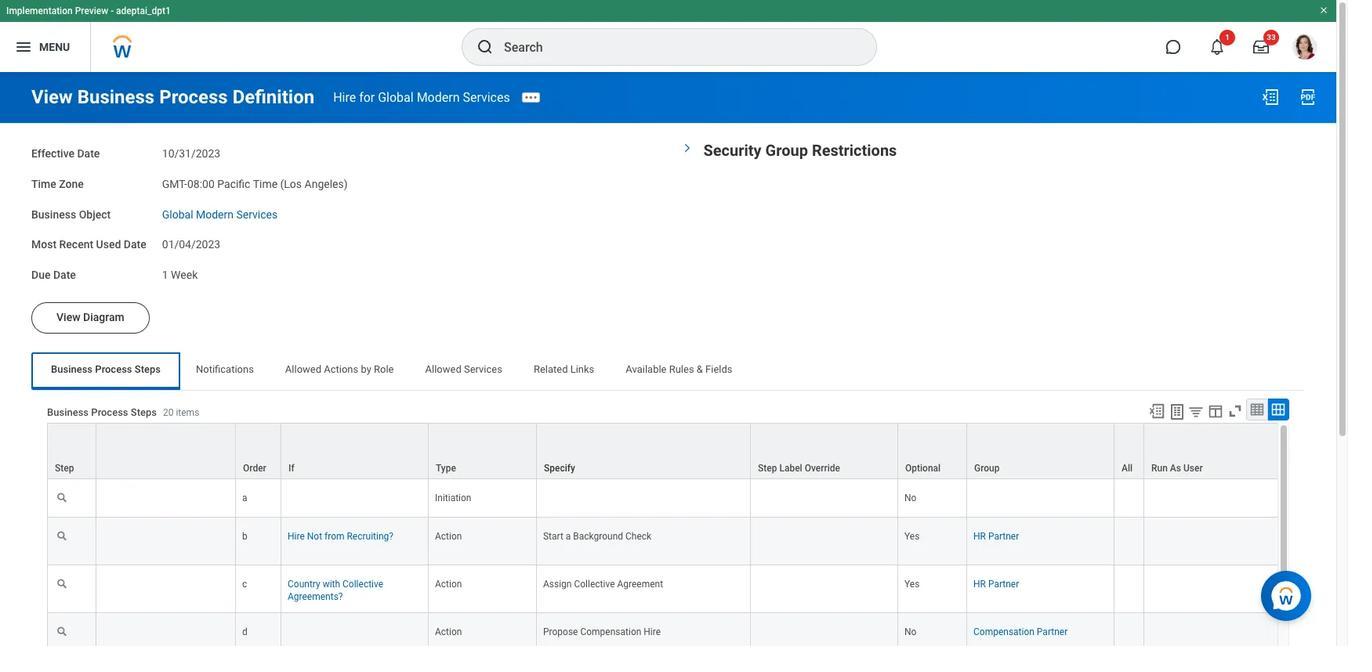 Task type: vqa. For each thing, say whether or not it's contained in the screenshot.
main content
no



Task type: locate. For each thing, give the bounding box(es) containing it.
a right the start
[[566, 531, 571, 542]]

1 horizontal spatial 1
[[1226, 33, 1230, 42]]

hire left for
[[333, 90, 356, 105]]

1 vertical spatial yes
[[905, 579, 920, 590]]

1 vertical spatial a
[[566, 531, 571, 542]]

step
[[55, 463, 74, 474], [758, 463, 777, 474]]

1 hr partner link from the top
[[974, 528, 1019, 542]]

business down time zone
[[31, 208, 76, 221]]

group right security
[[766, 141, 808, 160]]

recent
[[59, 239, 93, 251]]

view printable version (pdf) image
[[1299, 88, 1318, 107]]

01/04/2023
[[162, 239, 220, 251]]

hr partner
[[974, 531, 1019, 542], [974, 579, 1019, 590]]

business for business process steps
[[51, 364, 93, 375]]

0 horizontal spatial time
[[31, 178, 56, 190]]

1 vertical spatial hr partner link
[[974, 576, 1019, 590]]

hr partner for country with collective agreements?
[[974, 579, 1019, 590]]

0 horizontal spatial hire
[[288, 531, 305, 542]]

0 vertical spatial 1
[[1226, 33, 1230, 42]]

export to excel image
[[1261, 88, 1280, 107], [1149, 403, 1166, 420]]

action element for hire not from recruiting?
[[435, 528, 462, 542]]

1 vertical spatial partner
[[989, 579, 1019, 590]]

process up 'business process steps 20 items'
[[95, 364, 132, 375]]

0 vertical spatial hr
[[974, 531, 986, 542]]

0 vertical spatial hr partner
[[974, 531, 1019, 542]]

global modern services
[[162, 208, 278, 221]]

close environment banner image
[[1319, 5, 1329, 15]]

object
[[79, 208, 111, 221]]

0 vertical spatial no
[[905, 493, 917, 504]]

allowed right the role
[[425, 364, 462, 375]]

date
[[77, 147, 100, 160], [124, 239, 146, 251], [53, 269, 76, 281]]

1 right notifications large image
[[1226, 33, 1230, 42]]

0 vertical spatial hr partner link
[[974, 528, 1019, 542]]

business up step popup button
[[47, 407, 89, 419]]

1 vertical spatial date
[[124, 239, 146, 251]]

allowed actions by role
[[285, 364, 394, 375]]

search image
[[476, 38, 495, 56]]

1 vertical spatial hr
[[974, 579, 986, 590]]

1
[[1226, 33, 1230, 42], [162, 269, 168, 281]]

date up zone
[[77, 147, 100, 160]]

1 vertical spatial steps
[[131, 407, 157, 419]]

collective right assign
[[574, 579, 615, 590]]

hire for hire for global modern services
[[333, 90, 356, 105]]

tab list inside 'view business process definition' main content
[[31, 353, 1305, 390]]

related links
[[534, 364, 595, 375]]

view left diagram at the left
[[56, 311, 80, 324]]

1 vertical spatial group
[[975, 463, 1000, 474]]

0 vertical spatial action element
[[435, 528, 462, 542]]

preview
[[75, 5, 108, 16]]

type
[[436, 463, 456, 474]]

1 horizontal spatial allowed
[[425, 364, 462, 375]]

allowed
[[285, 364, 321, 375], [425, 364, 462, 375]]

agreements?
[[288, 592, 343, 603]]

0 horizontal spatial export to excel image
[[1149, 403, 1166, 420]]

security
[[704, 141, 762, 160]]

row
[[47, 423, 1348, 480], [47, 480, 1348, 518], [47, 518, 1348, 566], [47, 566, 1348, 614], [47, 614, 1348, 647]]

1 allowed from the left
[[285, 364, 321, 375]]

business for business object
[[31, 208, 76, 221]]

process for business process steps 20 items
[[91, 407, 128, 419]]

all
[[1122, 463, 1133, 474]]

&
[[697, 364, 703, 375]]

1 vertical spatial hr partner
[[974, 579, 1019, 590]]

1 vertical spatial no
[[905, 627, 917, 638]]

action for country with collective agreements?
[[435, 579, 462, 590]]

time left (los
[[253, 178, 278, 190]]

3 action element from the top
[[435, 624, 462, 638]]

view inside button
[[56, 311, 80, 324]]

cell
[[96, 480, 236, 518], [281, 480, 429, 518], [537, 480, 751, 518], [751, 480, 898, 518], [967, 480, 1115, 518], [1115, 480, 1145, 518], [96, 518, 236, 566], [751, 518, 898, 566], [1115, 518, 1145, 566], [96, 566, 236, 614], [751, 566, 898, 614], [1115, 566, 1145, 614], [96, 614, 236, 647], [281, 614, 429, 647], [751, 614, 898, 647], [1115, 614, 1145, 647]]

click to view/edit grid preferences image
[[1207, 403, 1225, 420]]

2 horizontal spatial date
[[124, 239, 146, 251]]

1 collective from the left
[[343, 579, 383, 590]]

row containing c
[[47, 566, 1348, 614]]

business down view diagram button
[[51, 364, 93, 375]]

0 vertical spatial view
[[31, 86, 73, 108]]

available
[[626, 364, 667, 375]]

hr partner link for country with collective agreements?
[[974, 576, 1019, 590]]

services down search icon
[[463, 90, 510, 105]]

export to excel image left view printable version (pdf) image
[[1261, 88, 1280, 107]]

1 vertical spatial action element
[[435, 576, 462, 590]]

1 horizontal spatial compensation
[[974, 627, 1035, 638]]

1 vertical spatial process
[[95, 364, 132, 375]]

notifications
[[196, 364, 254, 375]]

fields
[[706, 364, 733, 375]]

1 action from the top
[[435, 531, 462, 542]]

table image
[[1250, 402, 1265, 418]]

0 vertical spatial action
[[435, 531, 462, 542]]

2 hr partner link from the top
[[974, 576, 1019, 590]]

if column header
[[281, 423, 429, 480]]

steps for business process steps
[[135, 364, 161, 375]]

view
[[31, 86, 73, 108], [56, 311, 80, 324]]

steps left the 20
[[131, 407, 157, 419]]

1 step from the left
[[55, 463, 74, 474]]

0 horizontal spatial modern
[[196, 208, 234, 221]]

business
[[77, 86, 155, 108], [31, 208, 76, 221], [51, 364, 93, 375], [47, 407, 89, 419]]

2 vertical spatial date
[[53, 269, 76, 281]]

row containing step
[[47, 423, 1348, 480]]

1 left the week
[[162, 269, 168, 281]]

1 no from the top
[[905, 493, 917, 504]]

1 vertical spatial 1
[[162, 269, 168, 281]]

2 compensation from the left
[[974, 627, 1035, 638]]

toolbar
[[1142, 399, 1290, 423]]

date for due date
[[53, 269, 76, 281]]

0 vertical spatial process
[[159, 86, 228, 108]]

view down the menu in the top left of the page
[[31, 86, 73, 108]]

08:00
[[187, 178, 215, 190]]

1 horizontal spatial a
[[566, 531, 571, 542]]

if button
[[281, 424, 428, 479]]

security group restrictions
[[704, 141, 897, 160]]

services down gmt-08:00 pacific time (los angeles)
[[236, 208, 278, 221]]

assign
[[543, 579, 572, 590]]

33 button
[[1244, 30, 1280, 64]]

row containing d
[[47, 614, 1348, 647]]

group
[[766, 141, 808, 160], [975, 463, 1000, 474]]

view business process definition main content
[[0, 72, 1348, 647]]

action element
[[435, 528, 462, 542], [435, 576, 462, 590], [435, 624, 462, 638]]

2 action from the top
[[435, 579, 462, 590]]

due
[[31, 269, 51, 281]]

modern down 08:00
[[196, 208, 234, 221]]

0 horizontal spatial collective
[[343, 579, 383, 590]]

select to filter grid data image
[[1188, 404, 1205, 420]]

process down business process steps
[[91, 407, 128, 419]]

1 row from the top
[[47, 423, 1348, 480]]

a down order
[[242, 493, 247, 504]]

1 horizontal spatial export to excel image
[[1261, 88, 1280, 107]]

1 hr partner from the top
[[974, 531, 1019, 542]]

start a background check
[[543, 531, 652, 542]]

yes
[[905, 531, 920, 542], [905, 579, 920, 590]]

1 hr from the top
[[974, 531, 986, 542]]

all button
[[1115, 424, 1144, 479]]

2 hr from the top
[[974, 579, 986, 590]]

0 vertical spatial global
[[378, 90, 414, 105]]

1 yes from the top
[[905, 531, 920, 542]]

0 horizontal spatial step
[[55, 463, 74, 474]]

time
[[31, 178, 56, 190], [253, 178, 278, 190]]

modern
[[417, 90, 460, 105], [196, 208, 234, 221]]

1 for 1
[[1226, 33, 1230, 42]]

used
[[96, 239, 121, 251]]

1 inside 'view business process definition' main content
[[162, 269, 168, 281]]

steps up 'business process steps 20 items'
[[135, 364, 161, 375]]

allowed left actions
[[285, 364, 321, 375]]

gmt-
[[162, 178, 187, 190]]

optional column header
[[898, 423, 967, 480]]

tab list
[[31, 353, 1305, 390]]

hire down "agreement"
[[644, 627, 661, 638]]

services
[[463, 90, 510, 105], [236, 208, 278, 221], [464, 364, 502, 375]]

2 vertical spatial partner
[[1037, 627, 1068, 638]]

1 horizontal spatial group
[[975, 463, 1000, 474]]

2 horizontal spatial hire
[[644, 627, 661, 638]]

2 vertical spatial action
[[435, 627, 462, 638]]

available rules & fields
[[626, 364, 733, 375]]

business process steps 20 items
[[47, 407, 199, 419]]

steps for business process steps 20 items
[[131, 407, 157, 419]]

2 vertical spatial process
[[91, 407, 128, 419]]

0 vertical spatial steps
[[135, 364, 161, 375]]

step label override
[[758, 463, 840, 474]]

1 vertical spatial action
[[435, 579, 462, 590]]

1 vertical spatial view
[[56, 311, 80, 324]]

order column header
[[236, 423, 281, 480]]

2 vertical spatial services
[[464, 364, 502, 375]]

0 vertical spatial date
[[77, 147, 100, 160]]

hr partner for hire not from recruiting?
[[974, 531, 1019, 542]]

1 vertical spatial global
[[162, 208, 193, 221]]

1 vertical spatial services
[[236, 208, 278, 221]]

step inside popup button
[[55, 463, 74, 474]]

a
[[242, 493, 247, 504], [566, 531, 571, 542]]

1 horizontal spatial hire
[[333, 90, 356, 105]]

collective right with at the bottom left of page
[[343, 579, 383, 590]]

check
[[626, 531, 652, 542]]

2 yes from the top
[[905, 579, 920, 590]]

implementation
[[6, 5, 73, 16]]

3 action from the top
[[435, 627, 462, 638]]

hr
[[974, 531, 986, 542], [974, 579, 986, 590]]

1 horizontal spatial global
[[378, 90, 414, 105]]

5 row from the top
[[47, 614, 1348, 647]]

override
[[805, 463, 840, 474]]

2 allowed from the left
[[425, 364, 462, 375]]

effective date
[[31, 147, 100, 160]]

2 vertical spatial action element
[[435, 624, 462, 638]]

action element for country with collective agreements?
[[435, 576, 462, 590]]

2 action element from the top
[[435, 576, 462, 590]]

1 horizontal spatial step
[[758, 463, 777, 474]]

as
[[1170, 463, 1182, 474]]

optional
[[906, 463, 941, 474]]

pacific
[[217, 178, 250, 190]]

optional button
[[898, 424, 967, 479]]

allowed services
[[425, 364, 502, 375]]

0 horizontal spatial date
[[53, 269, 76, 281]]

group right optional column header
[[975, 463, 1000, 474]]

b
[[242, 531, 248, 542]]

20
[[163, 408, 174, 419]]

inbox large image
[[1254, 39, 1269, 55]]

menu button
[[0, 22, 90, 72]]

0 horizontal spatial 1
[[162, 269, 168, 281]]

step button
[[48, 424, 96, 479]]

1 horizontal spatial collective
[[574, 579, 615, 590]]

modern right for
[[417, 90, 460, 105]]

1 horizontal spatial modern
[[417, 90, 460, 105]]

0 horizontal spatial compensation
[[581, 627, 642, 638]]

global modern services link
[[162, 205, 278, 221]]

0 vertical spatial yes
[[905, 531, 920, 542]]

1 vertical spatial hire
[[288, 531, 305, 542]]

global right for
[[378, 90, 414, 105]]

0 vertical spatial export to excel image
[[1261, 88, 1280, 107]]

compensation partner
[[974, 627, 1068, 638]]

date right due
[[53, 269, 76, 281]]

3 row from the top
[[47, 518, 1348, 566]]

compensation partner link
[[974, 624, 1068, 638]]

2 hr partner from the top
[[974, 579, 1019, 590]]

export to excel image inside toolbar
[[1149, 403, 1166, 420]]

0 horizontal spatial a
[[242, 493, 247, 504]]

services left related
[[464, 364, 502, 375]]

export to excel image left export to worksheets icon
[[1149, 403, 1166, 420]]

1 horizontal spatial date
[[77, 147, 100, 160]]

2 no from the top
[[905, 627, 917, 638]]

1 inside button
[[1226, 33, 1230, 42]]

4 row from the top
[[47, 566, 1348, 614]]

process for business process steps
[[95, 364, 132, 375]]

1 vertical spatial export to excel image
[[1149, 403, 1166, 420]]

time left zone
[[31, 178, 56, 190]]

0 vertical spatial hire
[[333, 90, 356, 105]]

process up effective date element
[[159, 86, 228, 108]]

order
[[243, 463, 266, 474]]

2 step from the left
[[758, 463, 777, 474]]

collective
[[343, 579, 383, 590], [574, 579, 615, 590]]

1 vertical spatial modern
[[196, 208, 234, 221]]

2 row from the top
[[47, 480, 1348, 518]]

recruiting?
[[347, 531, 394, 542]]

0 horizontal spatial group
[[766, 141, 808, 160]]

steps inside "tab list"
[[135, 364, 161, 375]]

Search Workday  search field
[[504, 30, 844, 64]]

date right used
[[124, 239, 146, 251]]

2 vertical spatial hire
[[644, 627, 661, 638]]

hire left the not
[[288, 531, 305, 542]]

export to worksheets image
[[1168, 403, 1187, 422]]

0 horizontal spatial allowed
[[285, 364, 321, 375]]

step inside popup button
[[758, 463, 777, 474]]

global up most recent used date element
[[162, 208, 193, 221]]

gmt-08:00 pacific time (los angeles) element
[[162, 175, 348, 190]]

1 action element from the top
[[435, 528, 462, 542]]

by
[[361, 364, 371, 375]]

1 horizontal spatial time
[[253, 178, 278, 190]]

tab list containing business process steps
[[31, 353, 1305, 390]]



Task type: describe. For each thing, give the bounding box(es) containing it.
menu
[[39, 40, 70, 53]]

view diagram
[[56, 311, 124, 324]]

effective date element
[[162, 138, 220, 161]]

allowed for allowed services
[[425, 364, 462, 375]]

1 week element
[[162, 266, 198, 281]]

if
[[289, 463, 295, 474]]

export to excel image for view business process definition
[[1261, 88, 1280, 107]]

view for view business process definition
[[31, 86, 73, 108]]

collective inside country with collective agreements?
[[343, 579, 383, 590]]

run
[[1152, 463, 1168, 474]]

menu banner
[[0, 0, 1337, 72]]

group button
[[967, 424, 1114, 479]]

background
[[573, 531, 623, 542]]

most recent used date
[[31, 239, 146, 251]]

business up effective date at left
[[77, 86, 155, 108]]

justify image
[[14, 38, 33, 56]]

angeles)
[[305, 178, 348, 190]]

implementation preview -   adeptai_dpt1
[[6, 5, 171, 16]]

step column header
[[47, 423, 96, 480]]

profile logan mcneil image
[[1293, 34, 1318, 63]]

propose compensation hire element
[[543, 624, 661, 638]]

2 collective from the left
[[574, 579, 615, 590]]

2 time from the left
[[253, 178, 278, 190]]

c
[[242, 579, 247, 590]]

fullscreen image
[[1227, 403, 1244, 420]]

export to excel image for business process steps
[[1149, 403, 1166, 420]]

run as user
[[1152, 463, 1203, 474]]

links
[[571, 364, 595, 375]]

from
[[325, 531, 345, 542]]

propose compensation hire
[[543, 627, 661, 638]]

yes for hire not from recruiting?
[[905, 531, 920, 542]]

security group restrictions button
[[704, 141, 897, 160]]

0 vertical spatial modern
[[417, 90, 460, 105]]

date for effective date
[[77, 147, 100, 160]]

chevron down image
[[682, 139, 693, 158]]

start
[[543, 531, 564, 542]]

propose
[[543, 627, 578, 638]]

country with collective agreements? link
[[288, 576, 383, 603]]

hire for global modern services link
[[333, 90, 510, 105]]

step label override column header
[[751, 423, 898, 480]]

hr for country with collective agreements?
[[974, 579, 986, 590]]

hr for hire not from recruiting?
[[974, 531, 986, 542]]

group column header
[[967, 423, 1115, 480]]

hr partner link for hire not from recruiting?
[[974, 528, 1019, 542]]

toolbar inside 'view business process definition' main content
[[1142, 399, 1290, 423]]

type column header
[[429, 423, 537, 480]]

order button
[[236, 424, 281, 479]]

most
[[31, 239, 57, 251]]

business object
[[31, 208, 111, 221]]

due date
[[31, 269, 76, 281]]

specify button
[[537, 424, 750, 479]]

week
[[171, 269, 198, 281]]

business process steps
[[51, 364, 161, 375]]

0 vertical spatial a
[[242, 493, 247, 504]]

rules
[[669, 364, 694, 375]]

adeptai_dpt1
[[116, 5, 171, 16]]

start a background check element
[[543, 528, 652, 542]]

run as user button
[[1145, 424, 1291, 479]]

assign collective agreement
[[543, 579, 663, 590]]

1 time from the left
[[31, 178, 56, 190]]

action for hire not from recruiting?
[[435, 531, 462, 542]]

for
[[359, 90, 375, 105]]

-
[[111, 5, 114, 16]]

related
[[534, 364, 568, 375]]

0 vertical spatial partner
[[989, 531, 1019, 542]]

(los
[[280, 178, 302, 190]]

yes for country with collective agreements?
[[905, 579, 920, 590]]

assign collective agreement element
[[543, 576, 663, 590]]

row containing b
[[47, 518, 1348, 566]]

1 week
[[162, 269, 198, 281]]

1 button
[[1200, 30, 1236, 64]]

effective
[[31, 147, 74, 160]]

view business process definition
[[31, 86, 315, 108]]

expand table image
[[1271, 402, 1287, 418]]

actions
[[324, 364, 358, 375]]

partner for assign collective agreement
[[989, 579, 1019, 590]]

most recent used date element
[[162, 229, 220, 252]]

gmt-08:00 pacific time (los angeles)
[[162, 178, 348, 190]]

zone
[[59, 178, 84, 190]]

view for view diagram
[[56, 311, 80, 324]]

0 vertical spatial group
[[766, 141, 808, 160]]

d
[[242, 627, 248, 638]]

hire for hire not from recruiting?
[[288, 531, 305, 542]]

definition
[[233, 86, 315, 108]]

user
[[1184, 463, 1203, 474]]

services inside global modern services link
[[236, 208, 278, 221]]

with
[[323, 579, 340, 590]]

label
[[780, 463, 803, 474]]

items
[[176, 408, 199, 419]]

type button
[[429, 424, 536, 479]]

group inside popup button
[[975, 463, 1000, 474]]

role
[[374, 364, 394, 375]]

step label override button
[[751, 424, 898, 479]]

notifications large image
[[1210, 39, 1225, 55]]

not
[[307, 531, 322, 542]]

agreement
[[617, 579, 663, 590]]

all column header
[[1115, 423, 1145, 480]]

country
[[288, 579, 320, 590]]

initiation
[[435, 493, 472, 504]]

hire for global modern services
[[333, 90, 510, 105]]

hire not from recruiting?
[[288, 531, 394, 542]]

business for business process steps 20 items
[[47, 407, 89, 419]]

view diagram button
[[31, 302, 150, 334]]

1 for 1 week
[[162, 269, 168, 281]]

initiation element
[[435, 490, 472, 504]]

row containing a
[[47, 480, 1348, 518]]

33
[[1267, 33, 1276, 42]]

country with collective agreements?
[[288, 579, 383, 603]]

no for initiation
[[905, 493, 917, 504]]

hire not from recruiting? link
[[288, 528, 394, 542]]

10/31/2023
[[162, 147, 220, 160]]

partner for propose compensation hire
[[1037, 627, 1068, 638]]

step for step
[[55, 463, 74, 474]]

0 horizontal spatial global
[[162, 208, 193, 221]]

0 vertical spatial services
[[463, 90, 510, 105]]

allowed for allowed actions by role
[[285, 364, 321, 375]]

1 compensation from the left
[[581, 627, 642, 638]]

diagram
[[83, 311, 124, 324]]

no for action
[[905, 627, 917, 638]]

time zone
[[31, 178, 84, 190]]

step for step label override
[[758, 463, 777, 474]]



